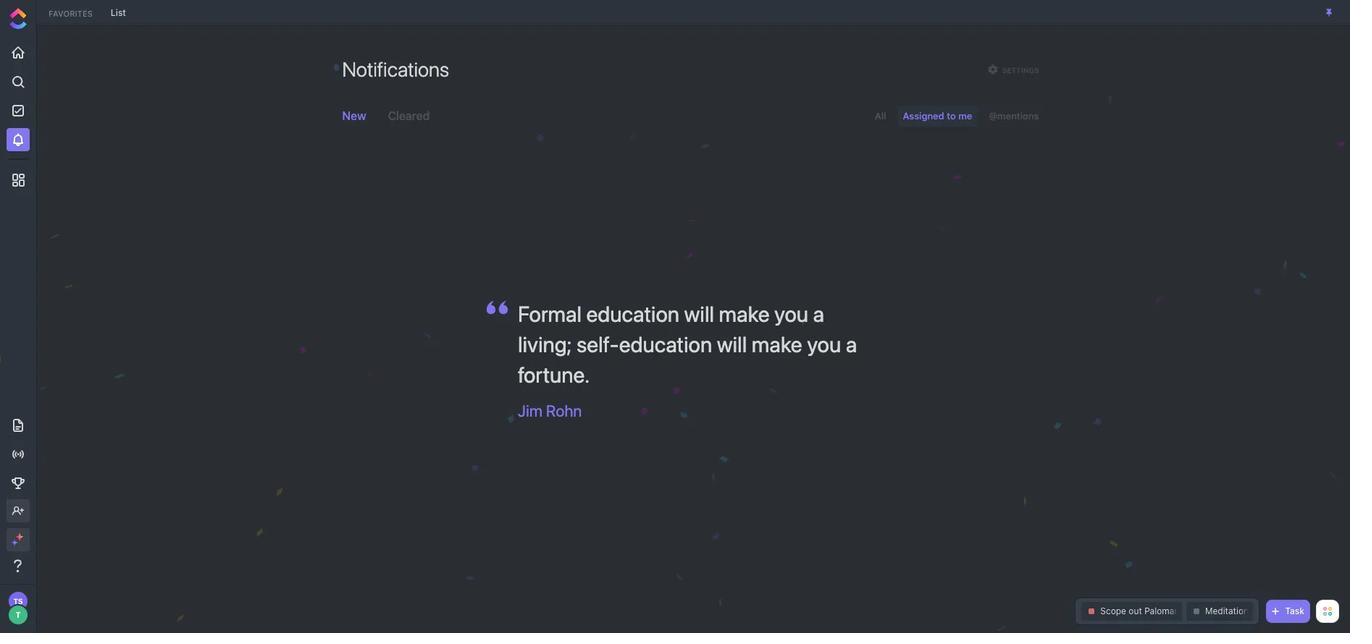 Task type: locate. For each thing, give the bounding box(es) containing it.
1 vertical spatial a
[[846, 332, 857, 357]]

0 vertical spatial make
[[719, 301, 770, 327]]

0 vertical spatial education
[[586, 301, 679, 327]]

education
[[586, 301, 679, 327], [619, 332, 712, 357]]

assigned to me
[[903, 110, 972, 121]]

will
[[684, 301, 714, 327], [717, 332, 747, 357]]

1 vertical spatial you
[[807, 332, 841, 357]]

sparkle svg 2 image
[[12, 540, 17, 546]]

settings button
[[983, 61, 1043, 78]]

jim rohn
[[518, 402, 582, 421]]

make
[[719, 301, 770, 327], [752, 332, 802, 357]]

ts
[[13, 598, 23, 606]]

cleared
[[388, 109, 430, 122]]

@mentions
[[989, 110, 1039, 121]]

0 vertical spatial a
[[813, 301, 824, 327]]

0 horizontal spatial a
[[813, 301, 824, 327]]

ts t
[[13, 598, 23, 620]]

to
[[947, 110, 956, 121]]

a
[[813, 301, 824, 327], [846, 332, 857, 357]]

0 horizontal spatial will
[[684, 301, 714, 327]]

jim
[[518, 402, 542, 421]]

self-
[[577, 332, 619, 357]]

0 vertical spatial you
[[774, 301, 808, 327]]

1 horizontal spatial a
[[846, 332, 857, 357]]

me
[[958, 110, 972, 121]]

notifications
[[342, 57, 449, 81]]

favorites
[[49, 8, 93, 18]]

1 vertical spatial will
[[717, 332, 747, 357]]

you
[[774, 301, 808, 327], [807, 332, 841, 357]]



Task type: vqa. For each thing, say whether or not it's contained in the screenshot.
flexible
no



Task type: describe. For each thing, give the bounding box(es) containing it.
0 vertical spatial will
[[684, 301, 714, 327]]

rohn
[[546, 402, 582, 421]]

1 horizontal spatial will
[[717, 332, 747, 357]]

1 vertical spatial education
[[619, 332, 712, 357]]

formal education will make you a living; self-education will make you a fortune.
[[518, 301, 857, 387]]

t
[[16, 611, 21, 620]]

assigned
[[903, 110, 944, 121]]

fortune.
[[518, 362, 590, 387]]

1 vertical spatial make
[[752, 332, 802, 357]]

list
[[111, 7, 126, 18]]

new
[[342, 109, 366, 122]]

list link
[[103, 7, 133, 18]]

living;
[[518, 332, 572, 357]]

formal
[[518, 301, 582, 327]]

sparkle svg 1 image
[[16, 534, 23, 541]]

settings
[[1002, 66, 1039, 75]]

all
[[875, 110, 886, 121]]

task
[[1285, 606, 1305, 617]]



